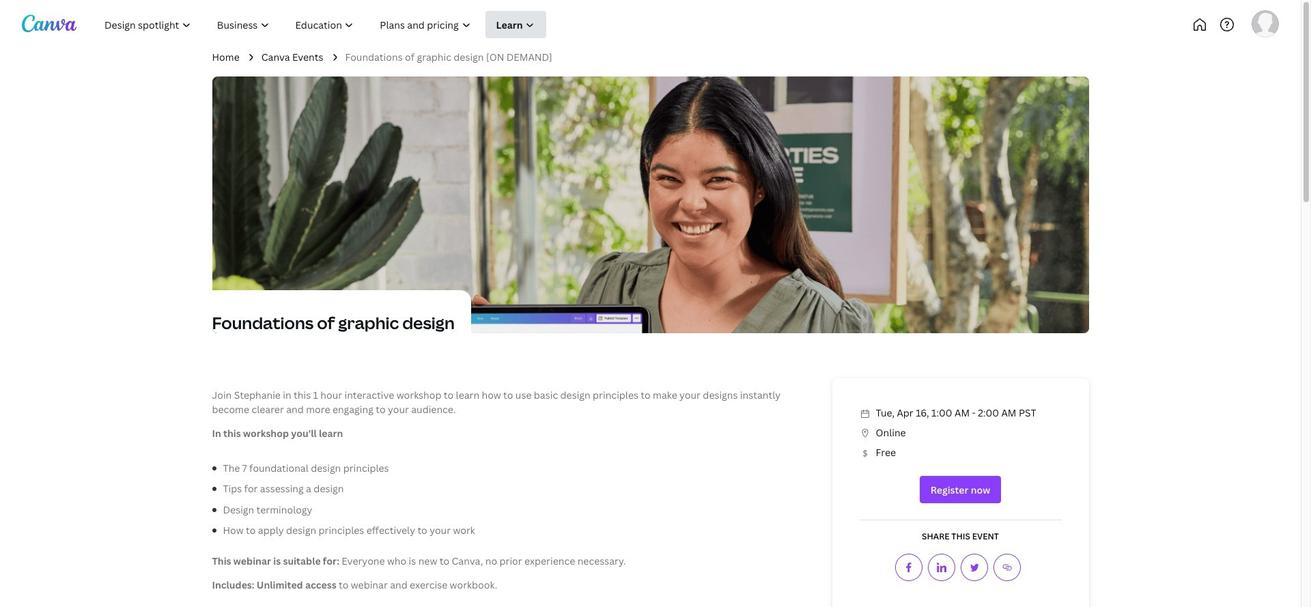 Task type: vqa. For each thing, say whether or not it's contained in the screenshot.
the top level navigation element
yes



Task type: describe. For each thing, give the bounding box(es) containing it.
top level navigation element
[[93, 11, 593, 38]]



